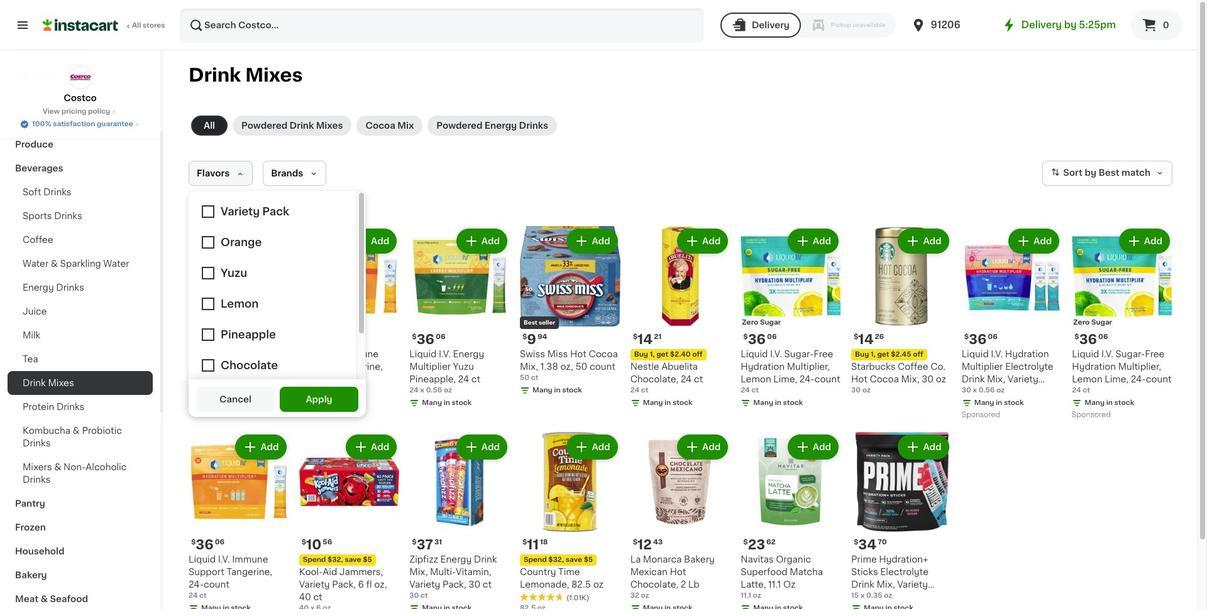 Task type: vqa. For each thing, say whether or not it's contained in the screenshot.
the rightmost save
yes



Task type: locate. For each thing, give the bounding box(es) containing it.
1 sponsored badge image from the left
[[962, 412, 1000, 419]]

bakery inside la monarca bakery mexican hot chocolate, 2 lb 32 oz
[[684, 556, 715, 565]]

aid
[[323, 569, 337, 577]]

1 horizontal spatial bakery
[[684, 556, 715, 565]]

1 vertical spatial liquid i.v. immune support tangerine, 24-count 24 ct
[[189, 556, 272, 600]]

it
[[55, 47, 61, 55]]

1 horizontal spatial off
[[913, 351, 923, 358]]

best for best match
[[1099, 169, 1120, 177]]

liquid i.v. hydration multiplier electrolyte drink mix, variety pack, 0.56 oz, 30 ct for 06
[[189, 350, 280, 397]]

drink inside prime hydration+ sticks electrolyte drink mix, variety pack, 30 ct
[[851, 581, 875, 590]]

2 vertical spatial cocoa
[[870, 375, 899, 384]]

2 liquid i.v. hydration multiplier electrolyte drink mix, variety pack, 0.56 oz, 30 ct from the left
[[962, 350, 1054, 397]]

beverages link
[[8, 157, 153, 180]]

hot inside "swiss miss hot cocoa mix, 1.38 oz, 50 count 50 ct"
[[570, 350, 587, 359]]

bakery
[[684, 556, 715, 565], [15, 572, 47, 580]]

0 horizontal spatial 11.1
[[741, 593, 751, 600]]

1, for $ 14 26
[[871, 351, 876, 358]]

spend up kool-
[[303, 557, 326, 564]]

soft drinks
[[23, 188, 71, 197]]

1 chocolate, from the top
[[630, 375, 679, 384]]

sugar
[[760, 319, 781, 326], [1092, 319, 1112, 326]]

12
[[638, 539, 652, 552]]

2 30 x 0.56 oz from the left
[[962, 387, 1005, 394]]

& left non-
[[54, 463, 61, 472]]

liquid i.v. immune support tangerine, 24-count 24 ct inside product group
[[299, 350, 383, 394]]

& down protein drinks 'link'
[[73, 427, 80, 436]]

liquid i.v. sugar-free hydration multiplier, lemon lime, 24-count 24 ct
[[741, 350, 841, 394], [1072, 350, 1172, 394]]

06 inside 36 06
[[215, 334, 225, 341]]

1 lemon from the left
[[741, 375, 771, 384]]

1 horizontal spatial support
[[299, 363, 335, 371]]

spend $32, save $5 up time at the left bottom of the page
[[524, 557, 593, 564]]

off for $ 14 26
[[913, 351, 923, 358]]

cocoa inside starbucks coffee co. hot cocoa mix, 30 oz 30 oz
[[870, 375, 899, 384]]

11.1
[[768, 581, 781, 590], [741, 593, 751, 600]]

0 vertical spatial best
[[1099, 169, 1120, 177]]

get up starbucks
[[878, 351, 889, 358]]

by right sort
[[1085, 169, 1097, 177]]

2 multiplier from the left
[[410, 363, 451, 371]]

mixes up brands dropdown button
[[316, 121, 343, 130]]

0 horizontal spatial immune
[[232, 556, 268, 565]]

(1.01k)
[[567, 596, 589, 603]]

1 30 x 0.56 oz from the left
[[189, 387, 232, 394]]

06
[[215, 334, 225, 341], [436, 334, 446, 341], [767, 334, 777, 341], [988, 334, 998, 341], [1099, 334, 1108, 341], [215, 540, 225, 547]]

0 horizontal spatial $5
[[363, 557, 372, 564]]

pack, inside kool-aid jammers, variety pack, 6 fl oz, 40 ct
[[332, 581, 356, 590]]

starbucks coffee co. hot cocoa mix, 30 oz 30 oz
[[851, 363, 946, 394]]

0 vertical spatial cocoa
[[366, 121, 395, 130]]

liquid i.v. hydration multiplier electrolyte drink mix, variety pack, 0.56 oz, 30 ct for 36
[[962, 350, 1054, 397]]

50 down swiss
[[520, 375, 530, 381]]

None search field
[[180, 8, 704, 43]]

0 horizontal spatial liquid i.v. hydration multiplier electrolyte drink mix, variety pack, 0.56 oz, 30 ct
[[189, 350, 280, 397]]

& inside mixers & non-alcoholic drinks
[[54, 463, 61, 472]]

1 horizontal spatial hot
[[670, 569, 686, 577]]

0 vertical spatial by
[[1064, 20, 1077, 30]]

$5 up 82.5
[[584, 557, 593, 564]]

buy down $ 14 26
[[855, 351, 869, 358]]

bakery up meat
[[15, 572, 47, 580]]

water up energy drinks
[[23, 260, 49, 269]]

x for 36
[[973, 387, 977, 394]]

1 water from the left
[[23, 260, 49, 269]]

0 vertical spatial chocolate,
[[630, 375, 679, 384]]

lemon
[[741, 375, 771, 384], [1072, 375, 1103, 384]]

$5 up jammers,
[[363, 557, 372, 564]]

add
[[261, 237, 279, 246], [371, 237, 389, 246], [482, 237, 500, 246], [592, 237, 610, 246], [702, 237, 721, 246], [813, 237, 831, 246], [923, 237, 942, 246], [1034, 237, 1052, 246], [1144, 237, 1163, 246], [261, 443, 279, 452], [371, 443, 389, 452], [482, 443, 500, 452], [592, 443, 610, 452], [702, 443, 721, 452], [813, 443, 831, 452], [923, 443, 942, 452]]

1 horizontal spatial drink mixes
[[189, 66, 303, 84]]

0 vertical spatial mixes
[[245, 66, 303, 84]]

$ 36 06
[[412, 333, 446, 346], [743, 333, 777, 346], [964, 333, 998, 346], [1075, 333, 1108, 346], [191, 539, 225, 552]]

x for 06
[[200, 387, 204, 394]]

tangerine, inside product group
[[337, 363, 383, 371]]

0 vertical spatial support
[[299, 363, 335, 371]]

2 $32, from the left
[[328, 557, 343, 564]]

chocolate, inside la monarca bakery mexican hot chocolate, 2 lb 32 oz
[[630, 581, 679, 590]]

ct inside prime hydration+ sticks electrolyte drink mix, variety pack, 30 ct
[[892, 594, 901, 603]]

0 horizontal spatial bakery
[[15, 572, 47, 580]]

best inside product group
[[524, 320, 538, 326]]

1 horizontal spatial zero sugar
[[1074, 319, 1112, 326]]

2 spend $32, save $5 from the left
[[303, 557, 372, 564]]

2 save from the left
[[345, 557, 361, 564]]

1 horizontal spatial $32,
[[549, 557, 564, 564]]

coffee
[[23, 236, 53, 245], [898, 363, 928, 371]]

2 powdered from the left
[[437, 121, 483, 130]]

1 vertical spatial support
[[189, 569, 224, 577]]

water right the sparkling
[[103, 260, 129, 269]]

hot inside starbucks coffee co. hot cocoa mix, 30 oz 30 oz
[[851, 375, 868, 384]]

91206
[[931, 20, 961, 30]]

get for $ 14 26
[[878, 351, 889, 358]]

50 right 1.38
[[576, 363, 588, 371]]

chocolate, down mexican
[[630, 581, 679, 590]]

best inside field
[[1099, 169, 1120, 177]]

1 spend $32, save $5 from the left
[[524, 557, 593, 564]]

1 horizontal spatial by
[[1085, 169, 1097, 177]]

get left $2.40
[[657, 351, 669, 358]]

1 vertical spatial mixes
[[316, 121, 343, 130]]

1 horizontal spatial get
[[878, 351, 889, 358]]

milk
[[23, 331, 40, 340]]

& right meat
[[41, 595, 48, 604]]

30 inside prime hydration+ sticks electrolyte drink mix, variety pack, 30 ct
[[877, 594, 889, 603]]

sports
[[23, 212, 52, 221]]

drink
[[189, 66, 241, 84], [290, 121, 314, 130], [189, 375, 212, 384], [962, 375, 985, 384], [23, 379, 46, 388], [474, 556, 497, 565], [851, 581, 875, 590]]

0 horizontal spatial off
[[693, 351, 703, 358]]

sponsored badge image for liquid i.v. hydration multiplier electrolyte drink mix, variety pack, 0.56 oz, 30 ct
[[962, 412, 1000, 419]]

drink mixes up all link
[[189, 66, 303, 84]]

1 horizontal spatial liquid i.v. hydration multiplier electrolyte drink mix, variety pack, 0.56 oz, 30 ct
[[962, 350, 1054, 397]]

hot down starbucks
[[851, 375, 868, 384]]

1 14 from the left
[[859, 333, 874, 346]]

30
[[922, 375, 934, 384], [189, 387, 198, 394], [851, 387, 861, 394], [962, 387, 971, 394], [252, 388, 264, 397], [1025, 388, 1037, 397], [469, 581, 481, 590], [410, 593, 419, 600], [877, 594, 889, 603]]

0.56 inside the liquid i.v. energy multiplier yuzu pineapple, 24 ct 24 x 0.56 oz
[[426, 387, 442, 394]]

delivery for delivery
[[752, 21, 790, 30]]

mixes up protein drinks
[[48, 379, 74, 388]]

off right the $2.45 on the right bottom of page
[[913, 351, 923, 358]]

0 horizontal spatial sponsored badge image
[[962, 412, 1000, 419]]

latte,
[[741, 581, 766, 590]]

1 horizontal spatial mixes
[[245, 66, 303, 84]]

$ 14 26
[[854, 333, 884, 346]]

2 free from the left
[[1145, 350, 1165, 359]]

1 horizontal spatial powdered
[[437, 121, 483, 130]]

2 lemon from the left
[[1072, 375, 1103, 384]]

variety inside the zipfizz energy drink mix, multi-vitamin, variety pack, 30 ct 30 ct
[[410, 581, 440, 590]]

1 horizontal spatial immune
[[343, 350, 379, 359]]

1 horizontal spatial lemon
[[1072, 375, 1103, 384]]

1 powdered from the left
[[241, 121, 287, 130]]

14 left 21
[[638, 333, 653, 346]]

electrolyte inside prime hydration+ sticks electrolyte drink mix, variety pack, 30 ct
[[881, 569, 929, 577]]

powdered up brands
[[241, 121, 287, 130]]

3 multiplier from the left
[[962, 363, 1003, 371]]

x inside product group
[[861, 593, 865, 600]]

$ inside $ 11 18
[[523, 540, 527, 547]]

1 horizontal spatial 14
[[859, 333, 874, 346]]

0 horizontal spatial $32,
[[328, 557, 343, 564]]

0
[[1163, 21, 1169, 30]]

variety inside prime hydration+ sticks electrolyte drink mix, variety pack, 30 ct
[[897, 581, 928, 590]]

product group containing 11
[[520, 432, 620, 610]]

spend $32, save $5 for 11
[[524, 557, 593, 564]]

2 sugar from the left
[[1092, 319, 1112, 326]]

14 left the 26
[[859, 333, 874, 346]]

save up time at the left bottom of the page
[[566, 557, 582, 564]]

off for $ 14 21
[[693, 351, 703, 358]]

1 vertical spatial chocolate,
[[630, 581, 679, 590]]

powdered right mix
[[437, 121, 483, 130]]

water
[[23, 260, 49, 269], [103, 260, 129, 269]]

time
[[558, 569, 580, 577]]

$ 12 43
[[633, 539, 663, 552]]

1, up nestle
[[650, 351, 655, 358]]

2 spend from the left
[[303, 557, 326, 564]]

variety inside kool-aid jammers, variety pack, 6 fl oz, 40 ct
[[299, 581, 330, 590]]

spend up 'country'
[[524, 557, 547, 564]]

1 horizontal spatial cocoa
[[589, 350, 618, 359]]

delivery inside button
[[752, 21, 790, 30]]

costco logo image
[[68, 65, 92, 89]]

buy up nestle
[[634, 351, 648, 358]]

★★★★★
[[520, 594, 564, 603], [520, 594, 564, 603]]

energy inside the liquid i.v. energy multiplier yuzu pineapple, 24 ct 24 x 0.56 oz
[[453, 350, 484, 359]]

24
[[458, 375, 469, 384], [681, 375, 692, 384], [299, 387, 308, 394], [410, 387, 419, 394], [630, 387, 640, 394], [741, 387, 750, 394], [1072, 387, 1081, 394], [189, 593, 198, 600]]

variety
[[235, 375, 265, 384], [1008, 375, 1039, 384], [897, 581, 928, 590], [299, 581, 330, 590], [410, 581, 440, 590]]

43
[[653, 540, 663, 547]]

1 sugar from the left
[[760, 319, 781, 326]]

product group
[[189, 226, 289, 411], [299, 226, 400, 411], [410, 226, 510, 411], [520, 226, 620, 398], [630, 226, 731, 411], [741, 226, 841, 411], [851, 226, 952, 396], [962, 226, 1062, 422], [1072, 226, 1173, 422], [189, 432, 289, 610], [299, 432, 400, 610], [410, 432, 510, 610], [520, 432, 620, 610], [630, 432, 731, 610], [741, 432, 841, 610], [851, 432, 952, 610]]

flavors
[[197, 169, 230, 178]]

0 horizontal spatial 30 x 0.56 oz
[[189, 387, 232, 394]]

cocoa down starbucks
[[870, 375, 899, 384]]

37
[[417, 539, 433, 552]]

powdered drink mixes link
[[233, 116, 352, 136]]

70
[[878, 540, 887, 547]]

1 horizontal spatial 1,
[[871, 351, 876, 358]]

all for all stores
[[132, 22, 141, 29]]

ct inside the liquid i.v. energy multiplier yuzu pineapple, 24 ct 24 x 0.56 oz
[[471, 375, 481, 384]]

11.1 left oz
[[768, 581, 781, 590]]

2 $5 from the left
[[363, 557, 372, 564]]

0 horizontal spatial liquid i.v. sugar-free hydration multiplier, lemon lime, 24-count 24 ct
[[741, 350, 841, 394]]

$ 14 21
[[633, 333, 662, 346]]

1 vertical spatial bakery
[[15, 572, 47, 580]]

policy
[[88, 108, 110, 115]]

liquid inside product group
[[299, 350, 326, 359]]

$ 23 62
[[743, 539, 776, 552]]

1 vertical spatial drink mixes
[[23, 379, 74, 388]]

multiplier right co.
[[962, 363, 1003, 371]]

protein
[[23, 403, 54, 412]]

ct inside kool-aid jammers, variety pack, 6 fl oz, 40 ct
[[313, 594, 322, 603]]

0 vertical spatial all
[[132, 22, 141, 29]]

0 horizontal spatial lime,
[[774, 375, 797, 384]]

electrolyte
[[232, 363, 280, 371], [1005, 363, 1054, 371], [881, 569, 929, 577]]

24- inside product group
[[299, 375, 314, 384]]

&
[[51, 260, 58, 269], [73, 427, 80, 436], [54, 463, 61, 472], [41, 595, 48, 604]]

1 $5 from the left
[[584, 557, 593, 564]]

flavors button
[[189, 161, 253, 186]]

1 save from the left
[[566, 557, 582, 564]]

1 horizontal spatial $5
[[584, 557, 593, 564]]

count inside "swiss miss hot cocoa mix, 1.38 oz, 50 count 50 ct"
[[590, 363, 615, 371]]

sort
[[1064, 169, 1083, 177]]

best left match
[[1099, 169, 1120, 177]]

coffee down the $2.45 on the right bottom of page
[[898, 363, 928, 371]]

add button
[[237, 230, 285, 253], [347, 230, 396, 253], [458, 230, 506, 253], [568, 230, 617, 253], [679, 230, 727, 253], [789, 230, 838, 253], [899, 230, 948, 253], [1010, 230, 1059, 253], [1120, 230, 1169, 253], [237, 436, 285, 459], [347, 436, 396, 459], [458, 436, 506, 459], [568, 436, 617, 459], [679, 436, 727, 459], [789, 436, 838, 459], [899, 436, 948, 459]]

cocoa left mix
[[366, 121, 395, 130]]

by left the 5:25pm
[[1064, 20, 1077, 30]]

liquid inside the liquid i.v. energy multiplier yuzu pineapple, 24 ct 24 x 0.56 oz
[[410, 350, 437, 359]]

immune inside product group
[[343, 350, 379, 359]]

by inside 'link'
[[1064, 20, 1077, 30]]

sponsored badge image
[[962, 412, 1000, 419], [1072, 412, 1110, 419]]

$ inside $ 9 94
[[523, 334, 527, 341]]

0 vertical spatial liquid i.v. immune support tangerine, 24-count 24 ct
[[299, 350, 383, 394]]

1 horizontal spatial liquid i.v. immune support tangerine, 24-count 24 ct
[[299, 350, 383, 394]]

& up energy drinks
[[51, 260, 58, 269]]

hot inside la monarca bakery mexican hot chocolate, 2 lb 32 oz
[[670, 569, 686, 577]]

1 vertical spatial best
[[524, 320, 538, 326]]

6
[[358, 581, 364, 590]]

powdered
[[241, 121, 287, 130], [437, 121, 483, 130]]

cocoa right miss
[[589, 350, 618, 359]]

1 horizontal spatial 11.1
[[768, 581, 781, 590]]

product group containing 9
[[520, 226, 620, 398]]

tangerine, down $36.06 element
[[337, 363, 383, 371]]

best
[[1099, 169, 1120, 177], [524, 320, 538, 326]]

delivery inside 'link'
[[1022, 20, 1062, 30]]

all left stores
[[132, 22, 141, 29]]

1 horizontal spatial 30 x 0.56 oz
[[962, 387, 1005, 394]]

1 $32, from the left
[[549, 557, 564, 564]]

0 horizontal spatial free
[[814, 350, 833, 359]]

1 vertical spatial hot
[[851, 375, 868, 384]]

2 get from the left
[[657, 351, 669, 358]]

spend $32, save $5 up aid
[[303, 557, 372, 564]]

1 spend from the left
[[524, 557, 547, 564]]

oz inside country time lemonade, 82.5 oz
[[593, 581, 604, 590]]

24 inside product group
[[299, 387, 308, 394]]

Best match Sort by field
[[1043, 161, 1173, 186]]

1 horizontal spatial best
[[1099, 169, 1120, 177]]

chocolate, down nestle
[[630, 375, 679, 384]]

oz inside the liquid i.v. energy multiplier yuzu pineapple, 24 ct 24 x 0.56 oz
[[444, 387, 452, 394]]

organic
[[776, 556, 811, 565]]

1 horizontal spatial water
[[103, 260, 129, 269]]

lime,
[[774, 375, 797, 384], [1105, 375, 1129, 384]]

0 horizontal spatial multiplier
[[189, 363, 230, 371]]

1 vertical spatial cocoa
[[589, 350, 618, 359]]

2 zero sugar from the left
[[1074, 319, 1112, 326]]

0 horizontal spatial mixes
[[48, 379, 74, 388]]

powdered energy drinks
[[437, 121, 548, 130]]

11.1 down latte,
[[741, 593, 751, 600]]

0 horizontal spatial best
[[524, 320, 538, 326]]

product group containing 37
[[410, 432, 510, 610]]

0 horizontal spatial get
[[657, 351, 669, 358]]

swiss miss hot cocoa mix, 1.38 oz, 50 count 50 ct
[[520, 350, 618, 381]]

beverages
[[15, 164, 63, 173]]

nestle
[[630, 363, 659, 371]]

1 horizontal spatial coffee
[[898, 363, 928, 371]]

0.35
[[867, 593, 883, 600]]

14 for $ 14 26
[[859, 333, 874, 346]]

nestle abuelita chocolate, 24 ct 24 ct
[[630, 363, 703, 394]]

2 14 from the left
[[638, 333, 653, 346]]

1 horizontal spatial sugar
[[1092, 319, 1112, 326]]

1 horizontal spatial spend
[[524, 557, 547, 564]]

0 horizontal spatial multiplier,
[[787, 363, 830, 371]]

1 vertical spatial by
[[1085, 169, 1097, 177]]

2 sponsored badge image from the left
[[1072, 412, 1110, 419]]

2 multiplier, from the left
[[1118, 363, 1162, 371]]

1 horizontal spatial lime,
[[1105, 375, 1129, 384]]

1 1, from the left
[[871, 351, 876, 358]]

hot right miss
[[570, 350, 587, 359]]

off right $2.40
[[693, 351, 703, 358]]

0 horizontal spatial lemon
[[741, 375, 771, 384]]

36
[[196, 333, 214, 346], [417, 333, 435, 346], [748, 333, 766, 346], [969, 333, 987, 346], [1079, 333, 1097, 346], [196, 539, 214, 552]]

1 horizontal spatial delivery
[[1022, 20, 1062, 30]]

1 multiplier from the left
[[189, 363, 230, 371]]

best for best seller
[[524, 320, 538, 326]]

0 horizontal spatial drink mixes
[[23, 379, 74, 388]]

lb
[[688, 581, 700, 590]]

oz,
[[561, 363, 573, 371], [237, 388, 250, 397], [1010, 388, 1023, 397], [374, 581, 387, 590]]

hot up the 2
[[670, 569, 686, 577]]

2 horizontal spatial multiplier
[[962, 363, 1003, 371]]

costco
[[64, 94, 97, 102]]

satisfaction
[[53, 121, 95, 128]]

get
[[878, 351, 889, 358], [657, 351, 669, 358]]

hot
[[570, 350, 587, 359], [851, 375, 868, 384], [670, 569, 686, 577]]

2 vertical spatial hot
[[670, 569, 686, 577]]

0 horizontal spatial save
[[345, 557, 361, 564]]

all up flavors
[[204, 121, 215, 130]]

1 horizontal spatial multiplier
[[410, 363, 451, 371]]

1 horizontal spatial free
[[1145, 350, 1165, 359]]

1 vertical spatial 50
[[520, 375, 530, 381]]

2 chocolate, from the top
[[630, 581, 679, 590]]

$5 for 11
[[584, 557, 593, 564]]

powdered drink mixes
[[241, 121, 343, 130]]

1 horizontal spatial sponsored badge image
[[1072, 412, 1110, 419]]

$32, up time at the left bottom of the page
[[549, 557, 564, 564]]

1, up starbucks
[[871, 351, 876, 358]]

drink mixes up protein drinks
[[23, 379, 74, 388]]

1 liquid i.v. sugar-free hydration multiplier, lemon lime, 24-count 24 ct from the left
[[741, 350, 841, 394]]

2 vertical spatial mixes
[[48, 379, 74, 388]]

2 liquid i.v. sugar-free hydration multiplier, lemon lime, 24-count 24 ct from the left
[[1072, 350, 1172, 394]]

sticks
[[851, 569, 878, 577]]

kombucha
[[23, 427, 70, 436]]

1 horizontal spatial liquid i.v. sugar-free hydration multiplier, lemon lime, 24-count 24 ct
[[1072, 350, 1172, 394]]

1 vertical spatial coffee
[[898, 363, 928, 371]]

5:25pm
[[1079, 20, 1116, 30]]

0 vertical spatial immune
[[343, 350, 379, 359]]

0 horizontal spatial buy
[[35, 47, 53, 55]]

by inside field
[[1085, 169, 1097, 177]]

$32, up aid
[[328, 557, 343, 564]]

2 1, from the left
[[650, 351, 655, 358]]

tangerine, left kool-
[[227, 569, 272, 577]]

0 horizontal spatial spend
[[303, 557, 326, 564]]

1 off from the left
[[913, 351, 923, 358]]

product group containing 23
[[741, 432, 841, 610]]

30 x 0.56 oz
[[189, 387, 232, 394], [962, 387, 1005, 394]]

$32, for 10
[[328, 557, 343, 564]]

bakery up lb
[[684, 556, 715, 565]]

multiplier down 36 06
[[189, 363, 230, 371]]

$
[[523, 334, 527, 341], [854, 334, 859, 341], [412, 334, 417, 341], [633, 334, 638, 341], [743, 334, 748, 341], [964, 334, 969, 341], [1075, 334, 1079, 341], [191, 540, 196, 547], [523, 540, 527, 547], [854, 540, 859, 547], [302, 540, 306, 547], [412, 540, 417, 547], [633, 540, 638, 547], [743, 540, 748, 547]]

oz
[[936, 375, 946, 384], [223, 387, 232, 394], [863, 387, 871, 394], [444, 387, 452, 394], [997, 387, 1005, 394], [593, 581, 604, 590], [884, 593, 892, 600], [641, 593, 649, 600], [753, 593, 761, 600]]

$ 9 94
[[523, 333, 547, 346]]

0 horizontal spatial 50
[[520, 375, 530, 381]]

coffee down sports
[[23, 236, 53, 245]]

$ 37 31
[[412, 539, 442, 552]]

all stores
[[132, 22, 165, 29]]

0 horizontal spatial electrolyte
[[232, 363, 280, 371]]

& inside kombucha & probiotic drinks
[[73, 427, 80, 436]]

0 vertical spatial bakery
[[684, 556, 715, 565]]

2
[[681, 581, 686, 590]]

multiplier up pineapple,
[[410, 363, 451, 371]]

1 get from the left
[[878, 351, 889, 358]]

0 horizontal spatial water
[[23, 260, 49, 269]]

9
[[527, 333, 536, 346]]

2 horizontal spatial buy
[[855, 351, 869, 358]]

buy it again link
[[8, 38, 153, 64]]

1 horizontal spatial 50
[[576, 363, 588, 371]]

mixes up powdered drink mixes at the left
[[245, 66, 303, 84]]

save up jammers,
[[345, 557, 361, 564]]

best left seller
[[524, 320, 538, 326]]

1 horizontal spatial save
[[566, 557, 582, 564]]

0 horizontal spatial all
[[132, 22, 141, 29]]

1 horizontal spatial sugar-
[[1116, 350, 1145, 359]]

2 horizontal spatial mixes
[[316, 121, 343, 130]]

bakery link
[[8, 564, 153, 588]]

$32, for 11
[[549, 557, 564, 564]]

2 off from the left
[[693, 351, 703, 358]]

buy left the it
[[35, 47, 53, 55]]

drinks inside 'link'
[[57, 403, 85, 412]]

electrolyte for 36
[[1005, 363, 1054, 371]]

0 horizontal spatial coffee
[[23, 236, 53, 245]]

0 vertical spatial coffee
[[23, 236, 53, 245]]

pack, inside prime hydration+ sticks electrolyte drink mix, variety pack, 30 ct
[[851, 594, 875, 603]]

1 vertical spatial all
[[204, 121, 215, 130]]

0 horizontal spatial powdered
[[241, 121, 287, 130]]

many in stock
[[533, 387, 582, 394], [201, 400, 251, 407], [312, 400, 361, 407], [422, 400, 472, 407], [643, 400, 693, 407], [754, 400, 803, 407], [974, 400, 1024, 407], [1085, 400, 1135, 407]]

2 lime, from the left
[[1105, 375, 1129, 384]]

2 horizontal spatial hot
[[851, 375, 868, 384]]

0 horizontal spatial cocoa
[[366, 121, 395, 130]]

1 horizontal spatial electrolyte
[[881, 569, 929, 577]]

0 horizontal spatial by
[[1064, 20, 1077, 30]]

buy
[[35, 47, 53, 55], [855, 351, 869, 358], [634, 351, 648, 358]]

1 liquid i.v. hydration multiplier electrolyte drink mix, variety pack, 0.56 oz, 30 ct from the left
[[189, 350, 280, 397]]

drink inside the zipfizz energy drink mix, multi-vitamin, variety pack, 30 ct 30 ct
[[474, 556, 497, 565]]

$ inside $ 14 26
[[854, 334, 859, 341]]

50
[[576, 363, 588, 371], [520, 375, 530, 381]]



Task type: describe. For each thing, give the bounding box(es) containing it.
service type group
[[720, 13, 896, 38]]

1 zero from the left
[[742, 319, 759, 326]]

$ inside $ 12 43
[[633, 540, 638, 547]]

oz inside navitas organic superfood matcha latte, 11.1 oz 11.1 oz
[[753, 593, 761, 600]]

$2.40
[[670, 351, 691, 358]]

0 vertical spatial drink mixes
[[189, 66, 303, 84]]

sports drinks
[[23, 212, 82, 221]]

country time lemonade, 82.5 oz
[[520, 569, 604, 590]]

mix, inside the zipfizz energy drink mix, multi-vitamin, variety pack, 30 ct 30 ct
[[410, 569, 428, 577]]

1, for $ 14 21
[[650, 351, 655, 358]]

powdered for powdered energy drinks
[[437, 121, 483, 130]]

kool-aid jammers, variety pack, 6 fl oz, 40 ct
[[299, 569, 387, 603]]

18
[[540, 540, 548, 547]]

buy for $ 14 26
[[855, 351, 869, 358]]

multiplier for $
[[962, 363, 1003, 371]]

again
[[64, 47, 88, 55]]

delivery by 5:25pm link
[[1001, 18, 1116, 33]]

sort by
[[1064, 169, 1097, 177]]

1.38
[[541, 363, 558, 371]]

mix, inside starbucks coffee co. hot cocoa mix, 30 oz 30 oz
[[901, 375, 920, 384]]

mix, inside prime hydration+ sticks electrolyte drink mix, variety pack, 30 ct
[[877, 581, 895, 590]]

30 x 0.56 oz for 06
[[189, 387, 232, 394]]

1 vertical spatial tangerine,
[[227, 569, 272, 577]]

1 lime, from the left
[[774, 375, 797, 384]]

support inside product group
[[299, 363, 335, 371]]

sports drinks link
[[8, 204, 153, 228]]

sponsored badge image for liquid i.v. sugar-free hydration multiplier, lemon lime, 24-count
[[1072, 412, 1110, 419]]

ct inside "swiss miss hot cocoa mix, 1.38 oz, 50 count 50 ct"
[[531, 375, 539, 381]]

mixers
[[23, 463, 52, 472]]

get for $ 14 21
[[657, 351, 669, 358]]

0 button
[[1131, 10, 1183, 40]]

kirkland signature link
[[8, 109, 153, 133]]

$ inside $ 14 21
[[633, 334, 638, 341]]

$ inside $ 10 56
[[302, 540, 306, 547]]

costco link
[[64, 65, 97, 104]]

oz
[[783, 581, 796, 590]]

lemonade,
[[520, 581, 569, 590]]

$36.06 element
[[299, 332, 400, 348]]

soft
[[23, 188, 41, 197]]

sparkling
[[60, 260, 101, 269]]

& for water
[[51, 260, 58, 269]]

brands button
[[263, 161, 326, 186]]

instacart logo image
[[43, 18, 118, 33]]

juice link
[[8, 300, 153, 324]]

kombucha & probiotic drinks
[[23, 427, 122, 448]]

kombucha & probiotic drinks link
[[8, 419, 153, 456]]

31
[[434, 540, 442, 547]]

1 vertical spatial immune
[[232, 556, 268, 565]]

multiplier inside the liquid i.v. energy multiplier yuzu pineapple, 24 ct 24 x 0.56 oz
[[410, 363, 451, 371]]

product group containing 12
[[630, 432, 731, 610]]

country
[[520, 569, 556, 577]]

delivery button
[[720, 13, 801, 38]]

26
[[875, 334, 884, 341]]

14 for $ 14 21
[[638, 333, 653, 346]]

powdered for powdered drink mixes
[[241, 121, 287, 130]]

energy drinks
[[23, 284, 84, 292]]

0 vertical spatial 11.1
[[768, 581, 781, 590]]

pantry link
[[8, 492, 153, 516]]

21
[[654, 334, 662, 341]]

energy inside the zipfizz energy drink mix, multi-vitamin, variety pack, 30 ct 30 ct
[[441, 556, 472, 565]]

1 multiplier, from the left
[[787, 363, 830, 371]]

& for kombucha
[[73, 427, 80, 436]]

la monarca bakery mexican hot chocolate, 2 lb 32 oz
[[630, 556, 715, 600]]

cocoa mix link
[[357, 116, 423, 136]]

oz, inside kool-aid jammers, variety pack, 6 fl oz, 40 ct
[[374, 581, 387, 590]]

matcha
[[790, 569, 823, 577]]

$ 11 18
[[523, 539, 548, 552]]

all stores link
[[43, 8, 166, 43]]

2 water from the left
[[103, 260, 129, 269]]

1 vertical spatial 11.1
[[741, 593, 751, 600]]

multi-
[[430, 569, 456, 577]]

1 zero sugar from the left
[[742, 319, 781, 326]]

mix, inside "swiss miss hot cocoa mix, 1.38 oz, 50 count 50 ct"
[[520, 363, 538, 371]]

miss
[[548, 350, 568, 359]]

juice
[[23, 307, 47, 316]]

chocolate, inside nestle abuelita chocolate, 24 ct 24 ct
[[630, 375, 679, 384]]

$ inside $ 34 70
[[854, 540, 859, 547]]

apply button
[[280, 387, 358, 413]]

pineapple,
[[410, 375, 456, 384]]

34
[[859, 539, 877, 552]]

spend for 10
[[303, 557, 326, 564]]

milk link
[[8, 324, 153, 348]]

cocoa mix
[[366, 121, 414, 130]]

all for all
[[204, 121, 215, 130]]

40
[[299, 594, 311, 603]]

mix
[[398, 121, 414, 130]]

23
[[748, 539, 765, 552]]

delivery for delivery by 5:25pm
[[1022, 20, 1062, 30]]

1 sugar- from the left
[[784, 350, 814, 359]]

0 vertical spatial 50
[[576, 363, 588, 371]]

guarantee
[[97, 121, 133, 128]]

save for 11
[[566, 557, 582, 564]]

drinks inside kombucha & probiotic drinks
[[23, 440, 51, 448]]

tea
[[23, 355, 38, 364]]

cancel button
[[196, 387, 275, 413]]

product group containing add
[[299, 226, 400, 411]]

15 x 0.35 oz
[[851, 593, 892, 600]]

$5 for 10
[[363, 557, 372, 564]]

starbucks
[[851, 363, 896, 371]]

monarca
[[643, 556, 682, 565]]

product group containing 10
[[299, 432, 400, 610]]

drink mixes link
[[8, 372, 153, 396]]

co.
[[931, 363, 946, 371]]

& for meat
[[41, 595, 48, 604]]

2 zero from the left
[[1074, 319, 1090, 326]]

pack, inside the zipfizz energy drink mix, multi-vitamin, variety pack, 30 ct 30 ct
[[443, 581, 466, 590]]

Search field
[[181, 9, 703, 42]]

30 x 0.56 oz for 36
[[962, 387, 1005, 394]]

2 sugar- from the left
[[1116, 350, 1145, 359]]

superfood
[[741, 569, 788, 577]]

1 free from the left
[[814, 350, 833, 359]]

household link
[[8, 540, 153, 564]]

$ inside $ 37 31
[[412, 540, 417, 547]]

$ 10 56
[[302, 539, 332, 552]]

buy inside 'link'
[[35, 47, 53, 55]]

navitas organic superfood matcha latte, 11.1 oz 11.1 oz
[[741, 556, 823, 600]]

drinks inside mixers & non-alcoholic drinks
[[23, 476, 51, 485]]

oz inside la monarca bakery mexican hot chocolate, 2 lb 32 oz
[[641, 593, 649, 600]]

10
[[306, 539, 322, 552]]

fl
[[366, 581, 372, 590]]

best seller
[[524, 320, 555, 326]]

non-
[[64, 463, 86, 472]]

meat & seafood
[[15, 595, 88, 604]]

& for mixers
[[54, 463, 61, 472]]

product group containing 34
[[851, 432, 952, 610]]

meat & seafood link
[[8, 588, 153, 610]]

by for delivery
[[1064, 20, 1077, 30]]

coffee inside starbucks coffee co. hot cocoa mix, 30 oz 30 oz
[[898, 363, 928, 371]]

frozen link
[[8, 516, 153, 540]]

x for 34
[[861, 593, 865, 600]]

protein drinks link
[[8, 396, 153, 419]]

$ 34 70
[[854, 539, 887, 552]]

produce
[[15, 140, 53, 149]]

liquid i.v. energy multiplier yuzu pineapple, 24 ct 24 x 0.56 oz
[[410, 350, 484, 394]]

jammers,
[[339, 569, 383, 577]]

oz, inside "swiss miss hot cocoa mix, 1.38 oz, 50 count 50 ct"
[[561, 363, 573, 371]]

electrolyte for 06
[[232, 363, 280, 371]]

buy 1, get $2.45 off
[[855, 351, 923, 358]]

alcoholic
[[86, 463, 127, 472]]

$ inside $ 23 62
[[743, 540, 748, 547]]

mixers & non-alcoholic drinks
[[23, 463, 127, 485]]

i.v. inside the liquid i.v. energy multiplier yuzu pineapple, 24 ct 24 x 0.56 oz
[[439, 350, 451, 359]]

x inside the liquid i.v. energy multiplier yuzu pineapple, 24 ct 24 x 0.56 oz
[[420, 387, 424, 394]]

82.5
[[572, 581, 591, 590]]

62
[[767, 540, 776, 547]]

buy for $ 14 21
[[634, 351, 648, 358]]

i.v. inside product group
[[328, 350, 340, 359]]

0 horizontal spatial liquid i.v. immune support tangerine, 24-count 24 ct
[[189, 556, 272, 600]]

by for sort
[[1085, 169, 1097, 177]]

cocoa inside "swiss miss hot cocoa mix, 1.38 oz, 50 count 50 ct"
[[589, 350, 618, 359]]

100% satisfaction guarantee
[[32, 121, 133, 128]]

signature
[[55, 116, 99, 125]]

spend $32, save $5 for 10
[[303, 557, 372, 564]]

spend for 11
[[524, 557, 547, 564]]

coffee link
[[8, 228, 153, 252]]

save for 10
[[345, 557, 361, 564]]

buy it again
[[35, 47, 88, 55]]

multiplier for 36
[[189, 363, 230, 371]]

best match
[[1099, 169, 1151, 177]]



